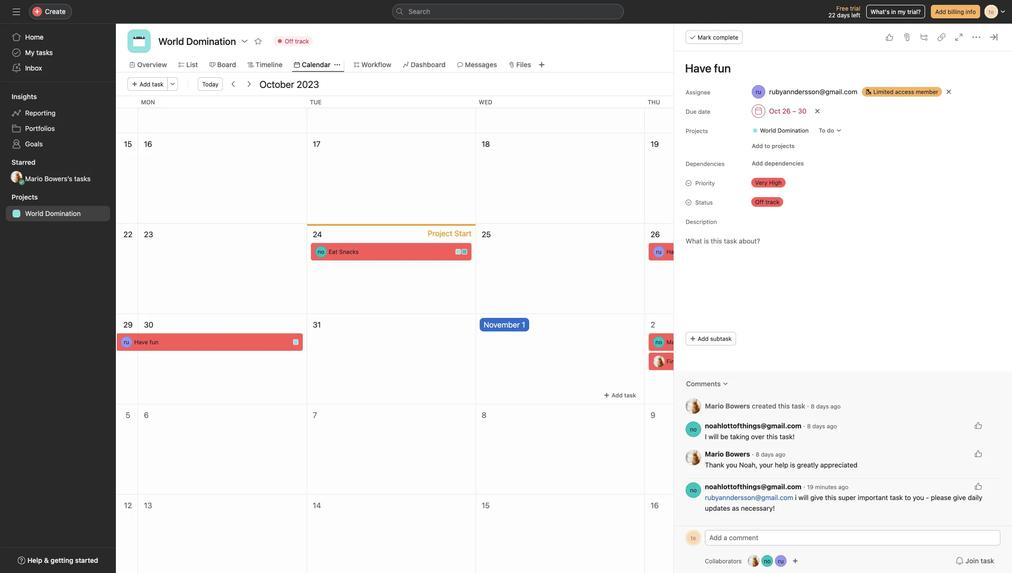 Task type: locate. For each thing, give the bounding box(es) containing it.
help & getting started button
[[11, 552, 105, 569]]

noahlottofthings@gmail.com link up rubyanndersson@gmail.com link
[[706, 483, 802, 491]]

noahlottofthings@gmail.com · 19 minutes ago
[[706, 483, 849, 491]]

8 inside noahlottofthings@gmail.com · 8 days ago
[[808, 423, 812, 430]]

you left -
[[914, 494, 925, 502]]

no button up te button
[[686, 483, 702, 498]]

1 bowers from the top
[[726, 402, 751, 410]]

thu
[[648, 99, 661, 105]]

0 horizontal spatial will
[[709, 433, 719, 441]]

mb left thank
[[690, 454, 698, 461]]

te
[[691, 535, 697, 541]]

0 vertical spatial have fun
[[667, 248, 691, 255]]

be
[[721, 433, 729, 441]]

world inside have fun dialog
[[761, 127, 777, 134]]

19 inside noahlottofthings@gmail.com · 19 minutes ago
[[808, 484, 814, 491]]

mario for mario bowers · 8 days ago
[[706, 450, 724, 458]]

26
[[783, 107, 791, 115], [651, 230, 660, 239]]

1 vertical spatial will
[[799, 494, 809, 502]]

domination down bowers's
[[45, 210, 81, 217]]

1 vertical spatial domination
[[45, 210, 81, 217]]

1 vertical spatial ru
[[124, 339, 129, 346]]

5
[[126, 411, 130, 420]]

complete
[[714, 34, 739, 41]]

0 horizontal spatial give
[[811, 494, 824, 502]]

to inside i will give this super important task to you - please give daily updates as necessary!
[[906, 494, 912, 502]]

ru
[[657, 248, 662, 255], [124, 339, 129, 346], [779, 558, 784, 564]]

join
[[966, 557, 980, 565]]

30 right '29'
[[144, 320, 153, 329]]

copy task link image
[[939, 33, 946, 41]]

member
[[917, 88, 939, 95]]

timeline link
[[248, 59, 283, 70]]

give left daily
[[954, 494, 967, 502]]

super
[[839, 494, 857, 502]]

clear due date image
[[815, 108, 821, 114]]

mario bowers link
[[706, 402, 751, 410], [706, 450, 751, 458]]

1 vertical spatial world
[[25, 210, 43, 217]]

·
[[808, 402, 810, 410], [804, 422, 806, 430], [753, 450, 755, 458], [804, 483, 806, 491]]

add
[[936, 8, 947, 15], [140, 81, 151, 87], [752, 143, 764, 149], [752, 160, 764, 167], [698, 335, 709, 342], [612, 392, 623, 399]]

this down noahlottofthings@gmail.com · 8 days ago at the right bottom of page
[[767, 433, 778, 441]]

0 horizontal spatial off
[[285, 38, 294, 44]]

main content
[[675, 51, 1013, 526]]

rubyanndersson@gmail.com up "necessary!"
[[706, 494, 794, 502]]

1 horizontal spatial world domination
[[761, 127, 809, 134]]

add inside add to projects button
[[752, 143, 764, 149]]

0 horizontal spatial 17
[[313, 139, 321, 149]]

0 horizontal spatial to
[[765, 143, 771, 149]]

0 vertical spatial domination
[[778, 127, 809, 134]]

30 right the –
[[799, 107, 807, 115]]

add inside "add dependencies" button
[[752, 160, 764, 167]]

0 vertical spatial to
[[765, 143, 771, 149]]

1 vertical spatial world domination link
[[6, 206, 110, 221]]

to do button
[[815, 124, 847, 137]]

17 down minutes
[[820, 501, 828, 510]]

this for created
[[779, 402, 791, 410]]

0 vertical spatial fun
[[682, 248, 691, 255]]

overview link
[[130, 59, 167, 70]]

1 vertical spatial no button
[[686, 483, 702, 498]]

19
[[651, 139, 659, 149], [808, 484, 814, 491]]

1 noahlottofthings@gmail.com link from the top
[[706, 422, 802, 430]]

greatly
[[798, 461, 819, 469]]

bowers
[[726, 402, 751, 410], [726, 450, 751, 458]]

world domination link down mario bowers's tasks
[[6, 206, 110, 221]]

0 vertical spatial 17
[[313, 139, 321, 149]]

19 down thu
[[651, 139, 659, 149]]

to inside button
[[765, 143, 771, 149]]

0 vertical spatial have
[[667, 248, 681, 255]]

1 vertical spatial track
[[766, 199, 780, 205]]

world domination
[[761, 127, 809, 134], [25, 210, 81, 217]]

9
[[651, 411, 656, 420]]

collaborators
[[706, 558, 742, 564]]

days
[[838, 12, 851, 18], [817, 403, 830, 410], [813, 423, 826, 430], [762, 451, 774, 458]]

2 vertical spatial ru
[[779, 558, 784, 564]]

this right 'created'
[[779, 402, 791, 410]]

1 horizontal spatial you
[[914, 494, 925, 502]]

0 vertical spatial mario bowers link
[[706, 402, 751, 410]]

0 vertical spatial noahlottofthings@gmail.com
[[706, 422, 802, 430]]

0 horizontal spatial ru
[[124, 339, 129, 346]]

important
[[859, 494, 889, 502]]

14
[[313, 501, 321, 510]]

necessary!
[[742, 504, 776, 512]]

insights
[[12, 93, 37, 101]]

1 vertical spatial off track button
[[748, 195, 806, 209]]

world domination down mario bowers's tasks
[[25, 210, 81, 217]]

add inside add subtask button
[[698, 335, 709, 342]]

1 vertical spatial add task
[[612, 392, 637, 399]]

dependencies
[[765, 160, 805, 167]]

add to starred image
[[255, 37, 262, 45]]

world domination up projects
[[761, 127, 809, 134]]

noahlottofthings@gmail.com up i will be taking over this task! on the bottom of the page
[[706, 422, 802, 430]]

0 horizontal spatial 22
[[124, 230, 133, 239]]

noahlottofthings@gmail.com link for noahlottofthings@gmail.com · 19 minutes ago
[[706, 483, 802, 491]]

0 vertical spatial track
[[295, 38, 309, 44]]

calendar link
[[294, 59, 331, 70]]

you left the noah,
[[727, 461, 738, 469]]

1 vertical spatial off track
[[756, 199, 780, 205]]

0 vertical spatial you
[[727, 461, 738, 469]]

1 vertical spatial mario bowers link
[[706, 450, 751, 458]]

0 horizontal spatial have
[[134, 339, 148, 346]]

tasks right my
[[36, 49, 53, 57]]

your
[[760, 461, 774, 469]]

1 vertical spatial 16
[[651, 501, 659, 510]]

add subtask button
[[686, 332, 737, 346]]

0 horizontal spatial domination
[[45, 210, 81, 217]]

home
[[25, 33, 44, 41]]

limited access member
[[874, 88, 939, 95]]

0 vertical spatial off track button
[[269, 34, 317, 48]]

ago inside mario bowers created this task · 8 days ago
[[831, 403, 841, 410]]

bowers left 'created'
[[726, 402, 751, 410]]

off track button up calendar link
[[269, 34, 317, 48]]

2 vertical spatial this
[[826, 494, 837, 502]]

this for give
[[826, 494, 837, 502]]

1 horizontal spatial will
[[799, 494, 809, 502]]

thank
[[706, 461, 725, 469]]

2 bowers from the top
[[726, 450, 751, 458]]

task inside i will give this super important task to you - please give daily updates as necessary!
[[891, 494, 904, 502]]

noahlottofthings@gmail.com up rubyanndersson@gmail.com link
[[706, 483, 802, 491]]

mb inside starred element
[[12, 174, 21, 180]]

in
[[892, 8, 897, 15]]

2 noahlottofthings@gmail.com from the top
[[706, 483, 802, 491]]

domination
[[778, 127, 809, 134], [45, 210, 81, 217]]

0 vertical spatial ru
[[657, 248, 662, 255]]

fun
[[682, 248, 691, 255], [150, 339, 159, 346]]

0 horizontal spatial fun
[[150, 339, 159, 346]]

1 horizontal spatial this
[[779, 402, 791, 410]]

no left the make
[[656, 339, 663, 346]]

· up noahlottofthings@gmail.com · 8 days ago at the right bottom of page
[[808, 402, 810, 410]]

no button for noahlottofthings@gmail.com · 8 days ago
[[686, 422, 702, 437]]

1 vertical spatial to
[[906, 494, 912, 502]]

1 vertical spatial 26
[[651, 230, 660, 239]]

world up add to projects
[[761, 127, 777, 134]]

no left eat
[[318, 248, 325, 255]]

16
[[144, 139, 152, 149], [651, 501, 659, 510]]

projects down due date
[[686, 128, 709, 134]]

off down very
[[756, 199, 765, 205]]

0 likes. click to like this task image for 8
[[975, 422, 983, 429]]

next month image
[[245, 80, 253, 88]]

1 horizontal spatial domination
[[778, 127, 809, 134]]

1 vertical spatial world domination
[[25, 210, 81, 217]]

tasks right bowers's
[[74, 175, 91, 183]]

mark
[[698, 34, 712, 41]]

1 horizontal spatial to
[[906, 494, 912, 502]]

2 noahlottofthings@gmail.com link from the top
[[706, 483, 802, 491]]

30 inside have fun dialog
[[799, 107, 807, 115]]

2 horizontal spatial this
[[826, 494, 837, 502]]

my
[[899, 8, 907, 15]]

what's in my trial?
[[871, 8, 922, 15]]

projects inside dropdown button
[[12, 193, 38, 201]]

off right add to starred icon
[[285, 38, 294, 44]]

will for i
[[709, 433, 719, 441]]

have fun for 30
[[134, 339, 159, 346]]

0 vertical spatial 26
[[783, 107, 791, 115]]

&
[[44, 557, 49, 564]]

1 vertical spatial 30
[[144, 320, 153, 329]]

0 vertical spatial this
[[779, 402, 791, 410]]

1 vertical spatial tasks
[[74, 175, 91, 183]]

high
[[770, 179, 783, 186]]

–
[[793, 107, 797, 115]]

22 left 23
[[124, 230, 133, 239]]

1 vertical spatial add task button
[[600, 389, 641, 402]]

1 horizontal spatial 17
[[820, 501, 828, 510]]

due
[[686, 108, 697, 115]]

mario down starred
[[25, 175, 43, 183]]

off track button down very high "dropdown button"
[[748, 195, 806, 209]]

0 vertical spatial noahlottofthings@gmail.com link
[[706, 422, 802, 430]]

22
[[829, 12, 836, 18], [124, 230, 133, 239]]

no button for noahlottofthings@gmail.com · 19 minutes ago
[[686, 483, 702, 498]]

do
[[828, 127, 835, 134]]

0 vertical spatial world
[[761, 127, 777, 134]]

world domination inside projects element
[[25, 210, 81, 217]]

1 horizontal spatial projects
[[686, 128, 709, 134]]

billing
[[949, 8, 965, 15]]

mb button left ru "button"
[[749, 555, 760, 567]]

timeline
[[256, 61, 283, 69]]

1 horizontal spatial have fun
[[667, 248, 691, 255]]

12
[[124, 501, 132, 510]]

off track down 'very high'
[[756, 199, 780, 205]]

1 vertical spatial mario
[[706, 402, 724, 410]]

ru inside "button"
[[779, 558, 784, 564]]

0 vertical spatial 30
[[799, 107, 807, 115]]

this inside i will give this super important task to you - please give daily updates as necessary!
[[826, 494, 837, 502]]

0 vertical spatial rubyanndersson@gmail.com
[[770, 88, 858, 96]]

mb button left thank
[[686, 450, 702, 465]]

0 vertical spatial projects
[[686, 128, 709, 134]]

mario bowers · 8 days ago
[[706, 450, 786, 458]]

this down minutes
[[826, 494, 837, 502]]

board
[[217, 61, 236, 69]]

to left -
[[906, 494, 912, 502]]

track up calendar link
[[295, 38, 309, 44]]

mb down comments
[[690, 403, 698, 410]]

0 vertical spatial mario
[[25, 175, 43, 183]]

1 horizontal spatial track
[[766, 199, 780, 205]]

ru for 30
[[124, 339, 129, 346]]

off track up calendar link
[[285, 38, 309, 44]]

0 vertical spatial world domination link
[[749, 126, 813, 135]]

ru for 26
[[657, 248, 662, 255]]

close details image
[[991, 33, 998, 41]]

projects down starred
[[12, 193, 38, 201]]

world down projects dropdown button
[[25, 210, 43, 217]]

1 horizontal spatial 30
[[799, 107, 807, 115]]

1 vertical spatial projects
[[12, 193, 38, 201]]

fun for 26
[[682, 248, 691, 255]]

have fun dialog
[[675, 24, 1013, 573]]

1 mario bowers link from the top
[[706, 402, 751, 410]]

mb down starred dropdown button
[[12, 174, 21, 180]]

1 vertical spatial noahlottofthings@gmail.com
[[706, 483, 802, 491]]

0 horizontal spatial projects
[[12, 193, 38, 201]]

1 horizontal spatial 26
[[783, 107, 791, 115]]

give down minutes
[[811, 494, 824, 502]]

tab actions image
[[335, 62, 340, 68]]

calendar image
[[133, 35, 145, 47]]

world domination link up projects
[[749, 126, 813, 135]]

days inside mario bowers created this task · 8 days ago
[[817, 403, 830, 410]]

1 noahlottofthings@gmail.com from the top
[[706, 422, 802, 430]]

taking
[[731, 433, 750, 441]]

te button
[[686, 530, 702, 546]]

ago inside noahlottofthings@gmail.com · 19 minutes ago
[[839, 484, 849, 491]]

22 left the free
[[829, 12, 836, 18]]

0 vertical spatial no button
[[686, 422, 702, 437]]

17 down tue
[[313, 139, 321, 149]]

oct
[[770, 107, 781, 115]]

mario for mario bowers's tasks
[[25, 175, 43, 183]]

to left projects
[[765, 143, 771, 149]]

noahlottofthings@gmail.com
[[706, 422, 802, 430], [706, 483, 802, 491]]

mb button down comments
[[686, 398, 702, 414]]

0 horizontal spatial 16
[[144, 139, 152, 149]]

files link
[[509, 59, 532, 70]]

23
[[144, 230, 153, 239]]

0 vertical spatial tasks
[[36, 49, 53, 57]]

0 horizontal spatial add task button
[[128, 77, 168, 91]]

task
[[152, 81, 164, 87], [625, 392, 637, 399], [792, 402, 806, 410], [891, 494, 904, 502], [982, 557, 995, 565]]

is
[[791, 461, 796, 469]]

2 mario bowers link from the top
[[706, 450, 751, 458]]

days inside free trial 22 days left
[[838, 12, 851, 18]]

track down high
[[766, 199, 780, 205]]

trial
[[851, 5, 861, 12]]

0 vertical spatial world domination
[[761, 127, 809, 134]]

rubyanndersson@gmail.com inside dropdown button
[[770, 88, 858, 96]]

add task button
[[128, 77, 168, 91], [600, 389, 641, 402]]

0 horizontal spatial have fun
[[134, 339, 159, 346]]

rubyanndersson@gmail.com up clear due date icon
[[770, 88, 858, 96]]

as
[[733, 504, 740, 512]]

previous month image
[[230, 80, 238, 88]]

1 vertical spatial have fun
[[134, 339, 159, 346]]

0 horizontal spatial 19
[[651, 139, 659, 149]]

0 horizontal spatial 15
[[124, 139, 132, 149]]

mario up thank
[[706, 450, 724, 458]]

project start
[[428, 229, 472, 238]]

domination up projects
[[778, 127, 809, 134]]

19 left minutes
[[808, 484, 814, 491]]

1 vertical spatial 15
[[482, 501, 490, 510]]

mario bowers link up thank
[[706, 450, 751, 458]]

2 horizontal spatial ru
[[779, 558, 784, 564]]

my tasks link
[[6, 45, 110, 60]]

2 vertical spatial mario
[[706, 450, 724, 458]]

rubyanndersson@gmail.com
[[770, 88, 858, 96], [706, 494, 794, 502]]

noahlottofthings@gmail.com link up i will be taking over this task! on the bottom of the page
[[706, 422, 802, 430]]

0 vertical spatial 19
[[651, 139, 659, 149]]

mario down comments popup button
[[706, 402, 724, 410]]

status
[[696, 199, 713, 206]]

mario bowers link down comments popup button
[[706, 402, 751, 410]]

1 horizontal spatial give
[[954, 494, 967, 502]]

no button
[[686, 422, 702, 437], [686, 483, 702, 498], [762, 555, 774, 567]]

0 likes. click to like this task image
[[886, 33, 894, 41], [975, 422, 983, 429], [975, 450, 983, 458], [975, 483, 983, 490]]

0 horizontal spatial this
[[767, 433, 778, 441]]

13
[[144, 501, 152, 510]]

6
[[144, 411, 149, 420]]

no button left i
[[686, 422, 702, 437]]

1 vertical spatial off
[[756, 199, 765, 205]]

october
[[260, 78, 294, 90]]

calendar
[[302, 61, 331, 69]]

0 vertical spatial 22
[[829, 12, 836, 18]]

1 vertical spatial fun
[[150, 339, 159, 346]]

0 horizontal spatial world domination link
[[6, 206, 110, 221]]

1 horizontal spatial ru
[[657, 248, 662, 255]]

add billing info
[[936, 8, 977, 15]]

main content containing rubyanndersson@gmail.com
[[675, 51, 1013, 526]]

tasks inside starred element
[[74, 175, 91, 183]]

domination inside projects element
[[45, 210, 81, 217]]

rubyanndersson@gmail.com button
[[748, 83, 863, 101]]

attachments: add a file to this task, have fun image
[[904, 33, 911, 41]]

inbox
[[25, 64, 42, 72]]

8
[[812, 403, 815, 410], [482, 411, 487, 420], [808, 423, 812, 430], [756, 451, 760, 458]]

no button left ru "button"
[[762, 555, 774, 567]]

mario bowers's tasks
[[25, 175, 91, 183]]

will inside i will give this super important task to you - please give daily updates as necessary!
[[799, 494, 809, 502]]

off track button
[[269, 34, 317, 48], [748, 195, 806, 209]]

assignee
[[686, 89, 711, 96]]

remove assignee image
[[947, 89, 953, 95]]

mario inside starred element
[[25, 175, 43, 183]]

have for 30
[[134, 339, 148, 346]]

show options image
[[241, 37, 249, 45]]

bowers up the noah,
[[726, 450, 751, 458]]

0 horizontal spatial world domination
[[25, 210, 81, 217]]



Task type: describe. For each thing, give the bounding box(es) containing it.
days inside mario bowers · 8 days ago
[[762, 451, 774, 458]]

0 vertical spatial 15
[[124, 139, 132, 149]]

noahlottofthings@gmail.com for noahlottofthings@gmail.com · 8 days ago
[[706, 422, 802, 430]]

1 vertical spatial rubyanndersson@gmail.com
[[706, 494, 794, 502]]

mario bowers link for created
[[706, 402, 751, 410]]

1 give from the left
[[811, 494, 824, 502]]

ago inside mario bowers · 8 days ago
[[776, 451, 786, 458]]

make
[[667, 339, 682, 346]]

· down mario bowers created this task · 8 days ago
[[804, 422, 806, 430]]

global element
[[0, 24, 116, 82]]

1 vertical spatial 22
[[124, 230, 133, 239]]

2023
[[297, 78, 319, 90]]

0 likes. click to like this task image for ·
[[975, 450, 983, 458]]

18
[[482, 139, 490, 149]]

very high
[[756, 179, 783, 186]]

november
[[484, 320, 520, 329]]

join task
[[966, 557, 995, 565]]

task!
[[780, 433, 795, 441]]

i will give this super important task to you - please give daily updates as necessary!
[[706, 494, 985, 512]]

full screen image
[[956, 33, 964, 41]]

mario bowers link for ·
[[706, 450, 751, 458]]

0 horizontal spatial off track button
[[269, 34, 317, 48]]

eat
[[329, 248, 338, 255]]

mark complete
[[698, 34, 739, 41]]

daily
[[969, 494, 983, 502]]

search
[[409, 7, 431, 15]]

29
[[123, 320, 133, 329]]

over
[[752, 433, 765, 441]]

overview
[[137, 61, 167, 69]]

insights element
[[0, 88, 116, 154]]

files
[[517, 61, 532, 69]]

0 vertical spatial off
[[285, 38, 294, 44]]

what's
[[871, 8, 890, 15]]

1 horizontal spatial 15
[[482, 501, 490, 510]]

2 give from the left
[[954, 494, 967, 502]]

task for join task button
[[982, 557, 995, 565]]

2 vertical spatial mb button
[[749, 555, 760, 567]]

projects element
[[0, 188, 116, 223]]

will for i
[[799, 494, 809, 502]]

1 horizontal spatial off track button
[[748, 195, 806, 209]]

noahlottofthings@gmail.com · 8 days ago
[[706, 422, 838, 430]]

0 horizontal spatial add task
[[140, 81, 164, 87]]

starred element
[[0, 154, 116, 188]]

24
[[313, 230, 322, 239]]

· left minutes
[[804, 483, 806, 491]]

add to projects button
[[748, 139, 800, 153]]

0 horizontal spatial track
[[295, 38, 309, 44]]

tasks inside global element
[[36, 49, 53, 57]]

projects
[[772, 143, 795, 149]]

limited
[[874, 88, 894, 95]]

more actions for this task image
[[973, 33, 981, 41]]

mb left ru "button"
[[750, 558, 759, 564]]

26 inside have fun dialog
[[783, 107, 791, 115]]

noah,
[[740, 461, 758, 469]]

2
[[651, 320, 656, 329]]

-
[[927, 494, 930, 502]]

have for 26
[[667, 248, 681, 255]]

bowers's
[[44, 175, 72, 183]]

investors
[[680, 358, 705, 365]]

snacks
[[339, 248, 359, 255]]

october 2023
[[260, 78, 319, 90]]

add or remove collaborators image
[[793, 558, 799, 564]]

workflow link
[[354, 59, 392, 70]]

priority
[[696, 180, 716, 187]]

i
[[706, 433, 707, 441]]

have fun for 26
[[667, 248, 691, 255]]

inbox link
[[6, 60, 110, 76]]

25
[[482, 230, 491, 239]]

very
[[756, 179, 768, 186]]

getting
[[51, 557, 73, 564]]

off inside have fun dialog
[[756, 199, 765, 205]]

1 horizontal spatial world domination link
[[749, 126, 813, 135]]

ru button
[[776, 555, 787, 567]]

hide sidebar image
[[13, 8, 20, 15]]

track inside have fun dialog
[[766, 199, 780, 205]]

bowers for ·
[[726, 450, 751, 458]]

mario for mario bowers created this task · 8 days ago
[[706, 402, 724, 410]]

mb left find
[[655, 358, 664, 365]]

messages link
[[458, 59, 497, 70]]

make root beer floats
[[667, 339, 728, 346]]

eat snacks
[[329, 248, 359, 255]]

home link
[[6, 29, 110, 45]]

my
[[25, 49, 35, 57]]

ago inside noahlottofthings@gmail.com · 8 days ago
[[828, 423, 838, 430]]

help
[[776, 461, 789, 469]]

world inside projects element
[[25, 210, 43, 217]]

add tab image
[[538, 61, 546, 69]]

0 vertical spatial 16
[[144, 139, 152, 149]]

to
[[820, 127, 826, 134]]

22 inside free trial 22 days left
[[829, 12, 836, 18]]

left
[[852, 12, 861, 18]]

help
[[27, 557, 42, 564]]

1 vertical spatial mb button
[[686, 450, 702, 465]]

projects inside 'main content'
[[686, 128, 709, 134]]

wed
[[479, 99, 493, 105]]

starred button
[[0, 158, 35, 167]]

add to projects
[[752, 143, 795, 149]]

minutes
[[816, 484, 837, 491]]

add billing info button
[[932, 5, 981, 18]]

off track inside have fun dialog
[[756, 199, 780, 205]]

noahlottofthings@gmail.com link for noahlottofthings@gmail.com · 8 days ago
[[706, 422, 802, 430]]

Task Name text field
[[680, 57, 1001, 79]]

days inside noahlottofthings@gmail.com · 8 days ago
[[813, 423, 826, 430]]

1 vertical spatial this
[[767, 433, 778, 441]]

0 horizontal spatial you
[[727, 461, 738, 469]]

add inside "add billing info" button
[[936, 8, 947, 15]]

mark complete button
[[686, 30, 743, 44]]

no left ru "button"
[[765, 558, 771, 564]]

you inside i will give this super important task to you - please give daily updates as necessary!
[[914, 494, 925, 502]]

1 horizontal spatial 16
[[651, 501, 659, 510]]

domination inside have fun dialog
[[778, 127, 809, 134]]

tue
[[310, 99, 322, 105]]

world domination link inside projects element
[[6, 206, 110, 221]]

1 horizontal spatial add task button
[[600, 389, 641, 402]]

insights button
[[0, 92, 37, 101]]

board link
[[210, 59, 236, 70]]

what's in my trial? button
[[867, 5, 926, 18]]

8 inside mario bowers · 8 days ago
[[756, 451, 760, 458]]

search list box
[[392, 4, 624, 19]]

goals
[[25, 140, 43, 148]]

8 inside mario bowers created this task · 8 days ago
[[812, 403, 815, 410]]

task for rightmost add task button
[[625, 392, 637, 399]]

noahlottofthings@gmail.com for noahlottofthings@gmail.com · 19 minutes ago
[[706, 483, 802, 491]]

create
[[45, 7, 66, 15]]

0 likes. click to like this task image for 19
[[975, 483, 983, 490]]

mario bowers created this task · 8 days ago
[[706, 402, 841, 410]]

free
[[837, 5, 849, 12]]

join task button
[[950, 552, 1001, 570]]

comments
[[687, 380, 721, 388]]

1
[[522, 320, 526, 329]]

world domination inside have fun dialog
[[761, 127, 809, 134]]

find investors
[[667, 358, 705, 365]]

rubyanndersson@gmail.com link
[[706, 494, 794, 502]]

very high button
[[748, 176, 806, 189]]

date
[[699, 108, 711, 115]]

my tasks
[[25, 49, 53, 57]]

no up te button
[[691, 487, 697, 494]]

no left i
[[691, 426, 697, 433]]

31
[[313, 320, 321, 329]]

· up the noah,
[[753, 450, 755, 458]]

workflow
[[362, 61, 392, 69]]

add subtask image
[[921, 33, 929, 41]]

add dependencies button
[[748, 157, 809, 170]]

november 1
[[484, 320, 526, 329]]

thank you noah, your help is greatly appreciated
[[706, 461, 858, 469]]

more actions image
[[170, 81, 176, 87]]

add dependencies
[[752, 160, 805, 167]]

7
[[313, 411, 317, 420]]

1 vertical spatial 17
[[820, 501, 828, 510]]

bowers for created
[[726, 402, 751, 410]]

project
[[428, 229, 453, 238]]

2 vertical spatial no button
[[762, 555, 774, 567]]

to do
[[820, 127, 835, 134]]

portfolios
[[25, 124, 55, 132]]

list link
[[179, 59, 198, 70]]

1 horizontal spatial add task
[[612, 392, 637, 399]]

0 vertical spatial off track
[[285, 38, 309, 44]]

reporting link
[[6, 105, 110, 121]]

find
[[667, 358, 679, 365]]

task for the leftmost add task button
[[152, 81, 164, 87]]

0 vertical spatial mb button
[[686, 398, 702, 414]]

fun for 30
[[150, 339, 159, 346]]



Task type: vqa. For each thing, say whether or not it's contained in the screenshot.
'Add task' to the right
yes



